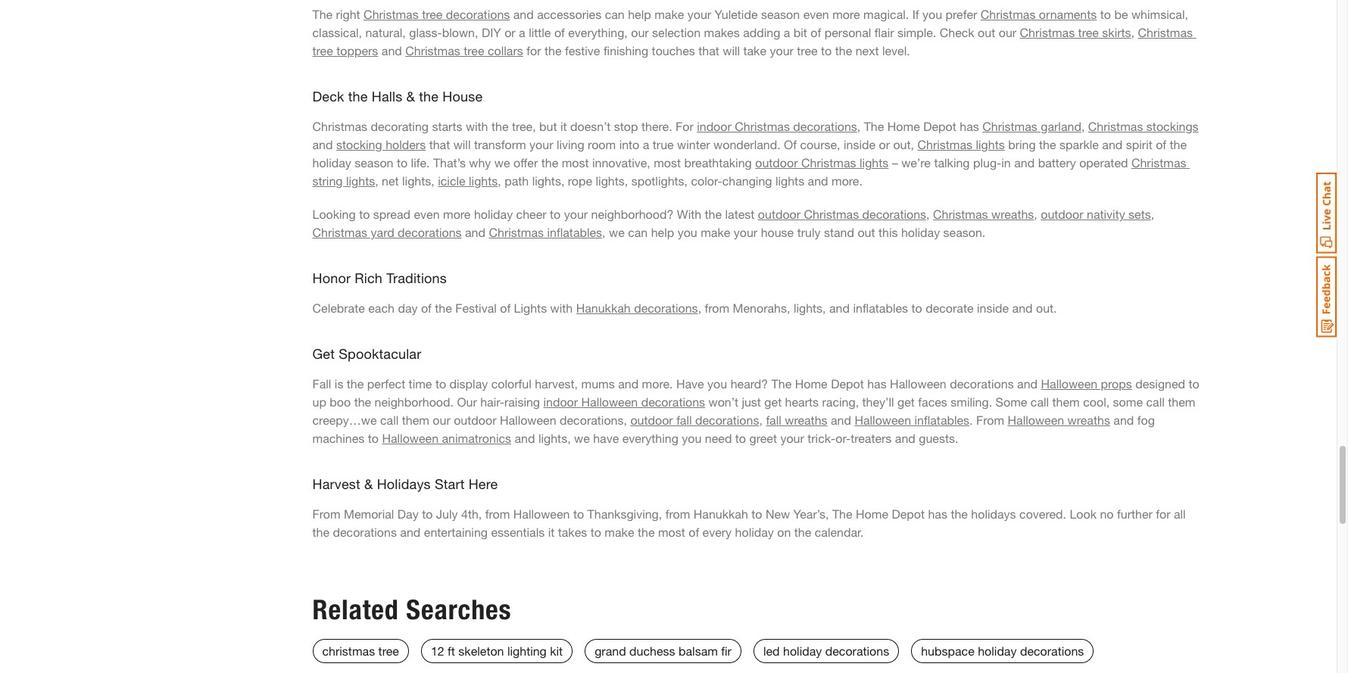 Task type: locate. For each thing, give the bounding box(es) containing it.
indoor up winter
[[697, 119, 732, 133]]

we inside looking to spread even more holiday cheer to your neighborhood? with the latest outdoor christmas decorations , christmas wreaths , outdoor nativity sets , christmas yard decorations and christmas inflatables , we can help you make your house truly stand out this holiday season.
[[609, 225, 625, 239]]

battery
[[1038, 155, 1076, 170]]

our up 'and christmas tree collars for the festive finishing touches that will take your tree to the next level.'
[[631, 25, 649, 39]]

lights
[[976, 137, 1005, 152], [860, 155, 889, 170], [346, 173, 375, 188], [469, 173, 498, 188], [776, 173, 805, 188]]

operated
[[1080, 155, 1128, 170]]

make inside from memorial day to july 4th, from halloween to thanksgiving, from hanukkah to new year's, the home depot has the holidays covered. look no further for all the decorations and entertaining essentials it takes to make the most of every holiday on the calendar.
[[605, 525, 634, 539]]

christmas tree collars link
[[405, 43, 523, 58]]

0 vertical spatial even
[[803, 7, 829, 21]]

holiday up string
[[312, 155, 351, 170]]

help
[[628, 7, 651, 21], [651, 225, 674, 239]]

deck
[[312, 88, 344, 105]]

to inside and fog machines to
[[368, 431, 379, 445]]

and
[[513, 7, 534, 21], [382, 43, 402, 58], [312, 119, 1202, 152], [1102, 137, 1123, 152], [1014, 155, 1035, 170], [808, 173, 828, 188], [465, 225, 486, 239], [830, 301, 850, 315], [1012, 301, 1033, 315], [618, 377, 639, 391], [1017, 377, 1038, 391], [831, 413, 851, 427], [1114, 413, 1134, 427], [515, 431, 535, 445], [895, 431, 916, 445], [400, 525, 421, 539]]

for left all
[[1156, 507, 1171, 521]]

christmas lights link
[[918, 137, 1005, 152]]

the down harvest
[[312, 525, 330, 539]]

christmas inside christmas tree toppers
[[1138, 25, 1193, 39]]

0 vertical spatial for
[[527, 43, 541, 58]]

or left out,
[[879, 137, 890, 152]]

and inside and fog machines to
[[1114, 413, 1134, 427]]

1 vertical spatial inflatables
[[853, 301, 908, 315]]

natural,
[[365, 25, 406, 39]]

we down neighborhood?
[[609, 225, 625, 239]]

inside right course,
[[844, 137, 876, 152]]

out inside looking to spread even more holiday cheer to your neighborhood? with the latest outdoor christmas decorations , christmas wreaths , outdoor nativity sets , christmas yard decorations and christmas inflatables , we can help you make your house truly stand out this holiday season.
[[858, 225, 875, 239]]

2 vertical spatial make
[[605, 525, 634, 539]]

0 horizontal spatial &
[[364, 476, 373, 492]]

1 vertical spatial has
[[867, 377, 887, 391]]

12 ft skeleton lighting kit
[[431, 644, 563, 658]]

from down harvest
[[312, 507, 341, 521]]

halloween up faces
[[890, 377, 947, 391]]

help up 'and christmas tree collars for the festive finishing touches that will take your tree to the next level.'
[[628, 7, 651, 21]]

a for everything,
[[519, 25, 525, 39]]

call down neighborhood.
[[380, 413, 399, 427]]

halloween props link
[[1041, 377, 1132, 391]]

christmas up natural,
[[364, 7, 419, 21]]

grand
[[595, 644, 626, 658]]

of left the every
[[689, 525, 699, 539]]

the right the with
[[705, 207, 722, 221]]

true
[[653, 137, 674, 152]]

, down whimsical,
[[1131, 25, 1135, 39]]

0 horizontal spatial fall
[[677, 413, 692, 427]]

simple.
[[898, 25, 937, 39]]

will down makes
[[723, 43, 740, 58]]

outdoor
[[755, 155, 798, 170], [758, 207, 801, 221], [1041, 207, 1084, 221], [454, 413, 497, 427], [631, 413, 673, 427]]

1 vertical spatial we
[[609, 225, 625, 239]]

christmas up spirit
[[1088, 119, 1143, 133]]

1 fall from the left
[[677, 413, 692, 427]]

no
[[1100, 507, 1114, 521]]

out left this
[[858, 225, 875, 239]]

halls
[[372, 88, 403, 105]]

home inside from memorial day to july 4th, from halloween to thanksgiving, from hanukkah to new year's, the home depot has the holidays covered. look no further for all the decorations and entertaining essentials it takes to make the most of every holiday on the calendar.
[[856, 507, 889, 521]]

touches
[[652, 43, 695, 58]]

christmas up stand
[[804, 207, 859, 221]]

led holiday decorations link
[[754, 639, 899, 664]]

inflatables inside looking to spread even more holiday cheer to your neighborhood? with the latest outdoor christmas decorations , christmas wreaths , outdoor nativity sets , christmas yard decorations and christmas inflatables , we can help you make your house truly stand out this holiday season.
[[547, 225, 602, 239]]

2 horizontal spatial we
[[609, 225, 625, 239]]

to right the designed
[[1189, 377, 1200, 391]]

outdoor inside won't just get hearts racing, they'll get faces smiling. some call them cool, some call them creepy…we call them our outdoor halloween decorations,
[[454, 413, 497, 427]]

bring the sparkle and spirit of the holiday season to life. that's why we offer the most innovative, most breathtaking
[[312, 137, 1190, 170]]

tree down bit
[[797, 43, 818, 58]]

0 vertical spatial has
[[960, 119, 979, 133]]

1 horizontal spatial them
[[1053, 395, 1080, 409]]

but
[[539, 119, 557, 133]]

0 vertical spatial help
[[628, 7, 651, 21]]

0 horizontal spatial them
[[402, 413, 429, 427]]

to inside to be whimsical, classical, natural, glass-blown, diy or a little of everything, our selection makes adding a bit of personal flair simple. check out our
[[1100, 7, 1111, 21]]

has for the
[[928, 507, 948, 521]]

1 vertical spatial out
[[858, 225, 875, 239]]

more up personal
[[833, 7, 860, 21]]

christmas up bring
[[983, 119, 1038, 133]]

season down stocking holders link
[[355, 155, 394, 170]]

guests.
[[919, 431, 959, 445]]

halloween inside won't just get hearts racing, they'll get faces smiling. some call them cool, some call them creepy…we call them our outdoor halloween decorations,
[[500, 413, 556, 427]]

christmas right prefer
[[981, 7, 1036, 21]]

0 horizontal spatial more
[[443, 207, 471, 221]]

the left 'holidays'
[[951, 507, 968, 521]]

from right thanksgiving, at the left of the page
[[666, 507, 690, 521]]

, left path
[[498, 173, 501, 188]]

0 horizontal spatial call
[[380, 413, 399, 427]]

path
[[505, 173, 529, 188]]

winter
[[677, 137, 710, 152]]

0 vertical spatial from
[[976, 413, 1005, 427]]

you right if
[[923, 7, 942, 21]]

christmas down whimsical,
[[1138, 25, 1193, 39]]

our up halloween animatronics "link"
[[433, 413, 451, 427]]

to left "be"
[[1100, 7, 1111, 21]]

lights down of
[[776, 173, 805, 188]]

0 horizontal spatial more.
[[642, 377, 673, 391]]

out,
[[893, 137, 914, 152]]

make inside looking to spread even more holiday cheer to your neighborhood? with the latest outdoor christmas decorations , christmas wreaths , outdoor nativity sets , christmas yard decorations and christmas inflatables , we can help you make your house truly stand out this holiday season.
[[701, 225, 731, 239]]

props
[[1101, 377, 1132, 391]]

truly
[[797, 225, 821, 239]]

0 horizontal spatial hanukkah
[[576, 301, 631, 315]]

more down "icicle"
[[443, 207, 471, 221]]

that's
[[433, 155, 466, 170]]

1 horizontal spatial that
[[699, 43, 720, 58]]

1 horizontal spatial out
[[978, 25, 996, 39]]

out right check
[[978, 25, 996, 39]]

2 vertical spatial inflatables
[[915, 413, 970, 427]]

with right "lights"
[[550, 301, 573, 315]]

2 horizontal spatial from
[[705, 301, 730, 315]]

1 horizontal spatial fall
[[766, 413, 782, 427]]

0 horizontal spatial make
[[605, 525, 634, 539]]

1 horizontal spatial we
[[574, 431, 590, 445]]

outdoor up the animatronics on the bottom of page
[[454, 413, 497, 427]]

outdoor christmas lights – we're talking plug-in and battery operated
[[755, 155, 1132, 170]]

outdoor nativity sets link
[[1041, 207, 1151, 221]]

inside right decorate
[[977, 301, 1009, 315]]

faces
[[918, 395, 948, 409]]

more
[[833, 7, 860, 21], [443, 207, 471, 221]]

stocking holders that will transform your living room into a true winter wonderland. of course, inside or out, christmas lights
[[336, 137, 1005, 152]]

0 vertical spatial out
[[978, 25, 996, 39]]

0 horizontal spatial from
[[485, 507, 510, 521]]

christmas up stocking at the top left of the page
[[312, 119, 367, 133]]

perfect
[[367, 377, 405, 391]]

1 vertical spatial inside
[[977, 301, 1009, 315]]

and inside from memorial day to july 4th, from halloween to thanksgiving, from hanukkah to new year's, the home depot has the holidays covered. look no further for all the decorations and entertaining essentials it takes to make the most of every holiday on the calendar.
[[400, 525, 421, 539]]

spread
[[373, 207, 411, 221]]

get
[[765, 395, 782, 409], [898, 395, 915, 409]]

0 horizontal spatial that
[[429, 137, 450, 152]]

or inside to be whimsical, classical, natural, glass-blown, diy or a little of everything, our selection makes adding a bit of personal flair simple. check out our
[[505, 25, 516, 39]]

1 horizontal spatial even
[[803, 7, 829, 21]]

0 vertical spatial season
[[761, 7, 800, 21]]

2 get from the left
[[898, 395, 915, 409]]

mums
[[581, 377, 615, 391]]

our inside won't just get hearts racing, they'll get faces smiling. some call them cool, some call them creepy…we call them our outdoor halloween decorations,
[[433, 413, 451, 427]]

from left menorahs,
[[705, 301, 730, 315]]

tree down the classical,
[[312, 43, 333, 58]]

holiday left cheer
[[474, 207, 513, 221]]

make down the latest
[[701, 225, 731, 239]]

duchess
[[630, 644, 675, 658]]

fall wreaths link
[[766, 413, 828, 427]]

0 vertical spatial &
[[406, 88, 415, 105]]

1 vertical spatial it
[[548, 525, 555, 539]]

1 vertical spatial from
[[312, 507, 341, 521]]

halloween down they'll
[[855, 413, 911, 427]]

and christmas tree collars for the festive finishing touches that will take your tree to the next level.
[[378, 43, 910, 58]]

tree up glass-
[[422, 7, 443, 21]]

that down makes
[[699, 43, 720, 58]]

12 ft skeleton lighting kit link
[[421, 639, 573, 664]]

season.
[[944, 225, 986, 239]]

even
[[803, 7, 829, 21], [414, 207, 440, 221]]

2 horizontal spatial them
[[1168, 395, 1196, 409]]

we
[[495, 155, 510, 170], [609, 225, 625, 239], [574, 431, 590, 445]]

1 vertical spatial with
[[550, 301, 573, 315]]

christmas down looking
[[312, 225, 367, 239]]

has up they'll
[[867, 377, 887, 391]]

net
[[382, 173, 399, 188]]

1 horizontal spatial more
[[833, 7, 860, 21]]

of inside bring the sparkle and spirit of the holiday season to life. that's why we offer the most innovative, most breathtaking
[[1156, 137, 1167, 152]]

the
[[545, 43, 562, 58], [835, 43, 852, 58], [348, 88, 368, 105], [419, 88, 439, 105], [492, 119, 509, 133], [1039, 137, 1056, 152], [1170, 137, 1187, 152], [541, 155, 558, 170], [705, 207, 722, 221], [435, 301, 452, 315], [347, 377, 364, 391], [354, 395, 371, 409], [951, 507, 968, 521], [312, 525, 330, 539], [638, 525, 655, 539], [794, 525, 812, 539]]

1 horizontal spatial a
[[643, 137, 649, 152]]

of right day in the left top of the page
[[421, 301, 432, 315]]

you down the with
[[678, 225, 698, 239]]

more. left have
[[642, 377, 673, 391]]

0 horizontal spatial has
[[867, 377, 887, 391]]

christmas string lights
[[312, 155, 1190, 188]]

1 horizontal spatial or
[[879, 137, 890, 152]]

decorations
[[446, 7, 510, 21], [793, 119, 857, 133], [863, 207, 927, 221], [398, 225, 462, 239], [634, 301, 698, 315], [950, 377, 1014, 391], [641, 395, 705, 409], [695, 413, 759, 427], [333, 525, 397, 539], [826, 644, 889, 658], [1020, 644, 1084, 658]]

animatronics
[[442, 431, 511, 445]]

1 horizontal spatial has
[[928, 507, 948, 521]]

0 horizontal spatial for
[[527, 43, 541, 58]]

1 vertical spatial help
[[651, 225, 674, 239]]

festival
[[455, 301, 497, 315]]

the right boo
[[354, 395, 371, 409]]

designed to up boo the neighborhood. our hair-raising
[[312, 377, 1203, 409]]

indoor halloween decorations link
[[544, 395, 705, 409]]

tree down blown,
[[464, 43, 484, 58]]

get up halloween inflatables link
[[898, 395, 915, 409]]

season
[[761, 7, 800, 21], [355, 155, 394, 170]]

depot inside from memorial day to july 4th, from halloween to thanksgiving, from hanukkah to new year's, the home depot has the holidays covered. look no further for all the decorations and entertaining essentials it takes to make the most of every holiday on the calendar.
[[892, 507, 925, 521]]

them up halloween wreaths link
[[1053, 395, 1080, 409]]

greet
[[750, 431, 777, 445]]

1 horizontal spatial can
[[628, 225, 648, 239]]

all
[[1174, 507, 1186, 521]]

harvest & holidays start here
[[312, 476, 498, 492]]

to down the creepy…we
[[368, 431, 379, 445]]

creepy…we
[[312, 413, 377, 427]]

hair-
[[480, 395, 504, 409]]

selection
[[652, 25, 701, 39]]

home for heard?
[[795, 377, 828, 391]]

lights up plug- on the top of page
[[976, 137, 1005, 152]]

we inside bring the sparkle and spirit of the holiday season to life. that's why we offer the most innovative, most breathtaking
[[495, 155, 510, 170]]

transform
[[474, 137, 526, 152]]

0 vertical spatial will
[[723, 43, 740, 58]]

1 vertical spatial or
[[879, 137, 890, 152]]

in
[[1002, 155, 1011, 170]]

with up transform
[[466, 119, 488, 133]]

1 vertical spatial can
[[628, 225, 648, 239]]

deck the halls & the house
[[312, 88, 483, 105]]

help down neighborhood?
[[651, 225, 674, 239]]

yuletide
[[715, 7, 758, 21]]

a
[[519, 25, 525, 39], [784, 25, 790, 39], [643, 137, 649, 152]]

a right the into
[[643, 137, 649, 152]]

2 vertical spatial home
[[856, 507, 889, 521]]

bit
[[794, 25, 807, 39]]

most inside from memorial day to july 4th, from halloween to thanksgiving, from hanukkah to new year's, the home depot has the holidays covered. look no further for all the decorations and entertaining essentials it takes to make the most of every holiday on the calendar.
[[658, 525, 685, 539]]

home
[[888, 119, 920, 133], [795, 377, 828, 391], [856, 507, 889, 521]]

& up memorial
[[364, 476, 373, 492]]

just
[[742, 395, 761, 409]]

0 vertical spatial we
[[495, 155, 510, 170]]

1 vertical spatial even
[[414, 207, 440, 221]]

, left menorahs,
[[698, 301, 702, 315]]

has inside from memorial day to july 4th, from halloween to thanksgiving, from hanukkah to new year's, the home depot has the holidays covered. look no further for all the decorations and entertaining essentials it takes to make the most of every holiday on the calendar.
[[928, 507, 948, 521]]

them down the designed
[[1168, 395, 1196, 409]]

0 vertical spatial with
[[466, 119, 488, 133]]

halloween up essentials at the left of the page
[[513, 507, 570, 521]]

from inside from memorial day to july 4th, from halloween to thanksgiving, from hanukkah to new year's, the home depot has the holidays covered. look no further for all the decorations and entertaining essentials it takes to make the most of every holiday on the calendar.
[[312, 507, 341, 521]]

0 horizontal spatial with
[[466, 119, 488, 133]]

1 vertical spatial that
[[429, 137, 450, 152]]

your down but
[[530, 137, 553, 152]]

0 horizontal spatial inflatables
[[547, 225, 602, 239]]

1 horizontal spatial inside
[[977, 301, 1009, 315]]

to down personal
[[821, 43, 832, 58]]

holiday inside bring the sparkle and spirit of the holiday season to life. that's why we offer the most innovative, most breathtaking
[[312, 155, 351, 170]]

1 vertical spatial make
[[701, 225, 731, 239]]

treaters
[[851, 431, 892, 445]]

2 horizontal spatial make
[[701, 225, 731, 239]]

toppers
[[336, 43, 378, 58]]

grand duchess balsam fir link
[[585, 639, 742, 664]]

2 vertical spatial has
[[928, 507, 948, 521]]

has up christmas lights link
[[960, 119, 979, 133]]

fir
[[721, 644, 732, 658]]

0 horizontal spatial from
[[312, 507, 341, 521]]

hubspace holiday decorations link
[[911, 639, 1094, 664]]

boo
[[330, 395, 351, 409]]

1 horizontal spatial get
[[898, 395, 915, 409]]

1 horizontal spatial hanukkah
[[694, 507, 748, 521]]

0 horizontal spatial will
[[453, 137, 471, 152]]

fall up the greet
[[766, 413, 782, 427]]

has left 'holidays'
[[928, 507, 948, 521]]

make down thanksgiving, at the left of the page
[[605, 525, 634, 539]]

fall
[[677, 413, 692, 427], [766, 413, 782, 427]]

is
[[335, 377, 343, 391]]

lights, down innovative,
[[596, 173, 628, 188]]

0 vertical spatial indoor
[[697, 119, 732, 133]]

spooktacular
[[339, 345, 421, 362]]

2 fall from the left
[[766, 413, 782, 427]]

that down starts
[[429, 137, 450, 152]]

1 vertical spatial season
[[355, 155, 394, 170]]

1 horizontal spatial wreaths
[[992, 207, 1034, 221]]

1 horizontal spatial indoor
[[697, 119, 732, 133]]

them down neighborhood.
[[402, 413, 429, 427]]

0 horizontal spatial out
[[858, 225, 875, 239]]

takes
[[558, 525, 587, 539]]

inflatables down the rope
[[547, 225, 602, 239]]

0 vertical spatial inflatables
[[547, 225, 602, 239]]

1 horizontal spatial with
[[550, 301, 573, 315]]

0 vertical spatial depot
[[924, 119, 957, 133]]

lights left net
[[346, 173, 375, 188]]

from memorial day to july 4th, from halloween to thanksgiving, from hanukkah to new year's, the home depot has the holidays covered. look no further for all the decorations and entertaining essentials it takes to make the most of every holiday on the calendar.
[[312, 507, 1189, 539]]

season inside bring the sparkle and spirit of the holiday season to life. that's why we offer the most innovative, most breathtaking
[[355, 155, 394, 170]]

2 vertical spatial we
[[574, 431, 590, 445]]

tree inside christmas tree toppers
[[312, 43, 333, 58]]

0 horizontal spatial can
[[605, 7, 625, 21]]

it inside from memorial day to july 4th, from halloween to thanksgiving, from hanukkah to new year's, the home depot has the holidays covered. look no further for all the decorations and entertaining essentials it takes to make the most of every holiday on the calendar.
[[548, 525, 555, 539]]

1 horizontal spatial more.
[[832, 173, 863, 188]]

1 horizontal spatial it
[[561, 119, 567, 133]]

it left takes
[[548, 525, 555, 539]]

to right need
[[735, 431, 746, 445]]

for inside from memorial day to july 4th, from halloween to thanksgiving, from hanukkah to new year's, the home depot has the holidays covered. look no further for all the decorations and entertaining essentials it takes to make the most of every holiday on the calendar.
[[1156, 507, 1171, 521]]

out inside to be whimsical, classical, natural, glass-blown, diy or a little of everything, our selection makes adding a bit of personal flair simple. check out our
[[978, 25, 996, 39]]

0 vertical spatial more
[[833, 7, 860, 21]]

essentials
[[491, 525, 545, 539]]

1 horizontal spatial make
[[655, 7, 684, 21]]

0 horizontal spatial we
[[495, 155, 510, 170]]

can down neighborhood?
[[628, 225, 648, 239]]

lights
[[514, 301, 547, 315]]

0 horizontal spatial it
[[548, 525, 555, 539]]

from
[[705, 301, 730, 315], [485, 507, 510, 521], [666, 507, 690, 521]]

to
[[1100, 7, 1111, 21], [821, 43, 832, 58], [397, 155, 408, 170], [359, 207, 370, 221], [550, 207, 561, 221], [912, 301, 922, 315], [435, 377, 446, 391], [1189, 377, 1200, 391], [368, 431, 379, 445], [735, 431, 746, 445], [422, 507, 433, 521], [573, 507, 584, 521], [752, 507, 762, 521], [591, 525, 601, 539]]

that
[[699, 43, 720, 58], [429, 137, 450, 152]]

2 horizontal spatial wreaths
[[1068, 413, 1110, 427]]



Task type: describe. For each thing, give the bounding box(es) containing it.
christmas up outdoor christmas lights – we're talking plug-in and battery operated
[[918, 137, 973, 152]]

holders
[[386, 137, 426, 152]]

to right takes
[[591, 525, 601, 539]]

1 horizontal spatial inflatables
[[853, 301, 908, 315]]

even inside looking to spread even more holiday cheer to your neighborhood? with the latest outdoor christmas decorations , christmas wreaths , outdoor nativity sets , christmas yard decorations and christmas inflatables , we can help you make your house truly stand out this holiday season.
[[414, 207, 440, 221]]

decorations inside from memorial day to july 4th, from halloween to thanksgiving, from hanukkah to new year's, the home depot has the holidays covered. look no further for all the decorations and entertaining essentials it takes to make the most of every holiday on the calendar.
[[333, 525, 397, 539]]

wreaths inside looking to spread even more holiday cheer to your neighborhood? with the latest outdoor christmas decorations , christmas wreaths , outdoor nativity sets , christmas yard decorations and christmas inflatables , we can help you make your house truly stand out this holiday season.
[[992, 207, 1034, 221]]

they'll
[[862, 395, 894, 409]]

grand duchess balsam fir
[[595, 644, 732, 658]]

, up the greet
[[759, 413, 763, 427]]

fall
[[312, 377, 331, 391]]

lights, down 'offer'
[[532, 173, 565, 188]]

christmas yard decorations link
[[312, 225, 462, 239]]

, up sparkle
[[1082, 119, 1085, 133]]

your up makes
[[688, 7, 711, 21]]

depot for halloween
[[831, 377, 864, 391]]

level.
[[882, 43, 910, 58]]

the inside looking to spread even more holiday cheer to your neighborhood? with the latest outdoor christmas decorations , christmas wreaths , outdoor nativity sets , christmas yard decorations and christmas inflatables , we can help you make your house truly stand out this holiday season.
[[705, 207, 722, 221]]

the left house
[[419, 88, 439, 105]]

you up won't
[[708, 377, 727, 391]]

1 horizontal spatial from
[[666, 507, 690, 521]]

celebrate
[[312, 301, 365, 315]]

led holiday decorations
[[764, 644, 889, 658]]

wonderland.
[[714, 137, 781, 152]]

halloween down some
[[1008, 413, 1064, 427]]

christmas down glass-
[[405, 43, 460, 58]]

the down stockings
[[1170, 137, 1187, 152]]

hubspace holiday decorations
[[921, 644, 1084, 658]]

outdoor left nativity
[[1041, 207, 1084, 221]]

decorate
[[926, 301, 974, 315]]

help inside looking to spread even more holiday cheer to your neighborhood? with the latest outdoor christmas decorations , christmas wreaths , outdoor nativity sets , christmas yard decorations and christmas inflatables , we can help you make your house truly stand out this holiday season.
[[651, 225, 674, 239]]

, down neighborhood?
[[602, 225, 606, 239]]

magical.
[[864, 7, 909, 21]]

christmas down christmas ornaments link in the top of the page
[[1020, 25, 1075, 39]]

outdoor christmas lights link
[[755, 155, 889, 170]]

the up the hearts
[[772, 377, 792, 391]]

won't
[[709, 395, 739, 409]]

lighting
[[507, 644, 547, 658]]

christmas up 'wonderland.' at the right top
[[735, 119, 790, 133]]

harvest
[[312, 476, 360, 492]]

2 horizontal spatial our
[[999, 25, 1017, 39]]

outdoor up "everything"
[[631, 413, 673, 427]]

to left decorate
[[912, 301, 922, 315]]

most down "stocking holders that will transform your living room into a true winter wonderland. of course, inside or out, christmas lights" at the top of page
[[654, 155, 681, 170]]

christmas up season.
[[933, 207, 988, 221]]

holiday right this
[[901, 225, 940, 239]]

collars
[[488, 43, 523, 58]]

stockings
[[1147, 119, 1199, 133]]

feedback link image
[[1317, 256, 1337, 338]]

next
[[856, 43, 879, 58]]

to right day
[[422, 507, 433, 521]]

0 vertical spatial make
[[655, 7, 684, 21]]

depot for the
[[892, 507, 925, 521]]

halloween wreaths link
[[1008, 413, 1110, 427]]

holiday inside from memorial day to july 4th, from halloween to thanksgiving, from hanukkah to new year's, the home depot has the holidays covered. look no further for all the decorations and entertaining essentials it takes to make the most of every holiday on the calendar.
[[735, 525, 774, 539]]

lights, right menorahs,
[[794, 301, 826, 315]]

holidays
[[971, 507, 1016, 521]]

covered.
[[1020, 507, 1067, 521]]

prefer
[[946, 7, 977, 21]]

and inside looking to spread even more holiday cheer to your neighborhood? with the latest outdoor christmas decorations , christmas wreaths , outdoor nativity sets , christmas yard decorations and christmas inflatables , we can help you make your house truly stand out this holiday season.
[[465, 225, 486, 239]]

entertaining
[[424, 525, 488, 539]]

lights, down decorations,
[[539, 431, 571, 445]]

doesn't
[[570, 119, 611, 133]]

some
[[996, 395, 1027, 409]]

halloween down neighborhood.
[[382, 431, 439, 445]]

0 vertical spatial can
[[605, 7, 625, 21]]

halloween animatronics link
[[382, 431, 511, 445]]

2 horizontal spatial a
[[784, 25, 790, 39]]

a for wonderland.
[[643, 137, 649, 152]]

has for halloween
[[867, 377, 887, 391]]

searches
[[406, 594, 512, 626]]

festive
[[565, 43, 600, 58]]

skeleton
[[459, 644, 504, 658]]

to inside bring the sparkle and spirit of the holiday season to life. that's why we offer the most innovative, most breathtaking
[[397, 155, 408, 170]]

lights left –
[[860, 155, 889, 170]]

decorations,
[[560, 413, 627, 427]]

the left halls
[[348, 88, 368, 105]]

0 vertical spatial home
[[888, 119, 920, 133]]

1 vertical spatial &
[[364, 476, 373, 492]]

tree down 'ornaments'
[[1078, 25, 1099, 39]]

of left "lights"
[[500, 301, 511, 315]]

the right is
[[347, 377, 364, 391]]

, left net
[[375, 173, 378, 188]]

0 horizontal spatial indoor
[[544, 395, 578, 409]]

cool,
[[1083, 395, 1110, 409]]

1 vertical spatial will
[[453, 137, 471, 152]]

rope
[[568, 173, 592, 188]]

holiday right hubspace at right bottom
[[978, 644, 1017, 658]]

or-
[[836, 431, 851, 445]]

flair
[[875, 25, 894, 39]]

the up battery
[[1039, 137, 1056, 152]]

more inside looking to spread even more holiday cheer to your neighborhood? with the latest outdoor christmas decorations , christmas wreaths , outdoor nativity sets , christmas yard decorations and christmas inflatables , we can help you make your house truly stand out this holiday season.
[[443, 207, 471, 221]]

, right nativity
[[1151, 207, 1155, 221]]

lights, down life.
[[402, 173, 435, 188]]

1 horizontal spatial season
[[761, 7, 800, 21]]

–
[[892, 155, 898, 170]]

racing,
[[822, 395, 859, 409]]

innovative,
[[592, 155, 651, 170]]

christmas tree skirts link
[[1020, 25, 1131, 39]]

outdoor christmas decorations link
[[758, 207, 927, 221]]

calendar.
[[815, 525, 864, 539]]

lights down why
[[469, 173, 498, 188]]

christmas wreaths link
[[933, 207, 1034, 221]]

tree right christmas
[[378, 644, 399, 658]]

1 horizontal spatial will
[[723, 43, 740, 58]]

1 horizontal spatial our
[[631, 25, 649, 39]]

stand
[[824, 225, 854, 239]]

christmas down course,
[[801, 155, 856, 170]]

new
[[766, 507, 790, 521]]

time
[[409, 377, 432, 391]]

can inside looking to spread even more holiday cheer to your neighborhood? with the latest outdoor christmas decorations , christmas wreaths , outdoor nativity sets , christmas yard decorations and christmas inflatables , we can help you make your house truly stand out this holiday season.
[[628, 225, 648, 239]]

honor rich traditions
[[312, 270, 447, 286]]

halloween up 'cool,'
[[1041, 377, 1098, 391]]

lights inside christmas string lights
[[346, 173, 375, 188]]

outdoor up house
[[758, 207, 801, 221]]

1 horizontal spatial &
[[406, 88, 415, 105]]

tree,
[[512, 119, 536, 133]]

everything
[[622, 431, 679, 445]]

related searches
[[312, 594, 512, 626]]

hanukkah decorations link
[[576, 301, 698, 315]]

of
[[784, 137, 797, 152]]

fog
[[1138, 413, 1155, 427]]

memorial
[[344, 507, 394, 521]]

most up the rope
[[562, 155, 589, 170]]

and inside bring the sparkle and spirit of the holiday season to life. that's why we offer the most innovative, most breathtaking
[[1102, 137, 1123, 152]]

finishing
[[604, 43, 649, 58]]

to up christmas inflatables link
[[550, 207, 561, 221]]

into
[[619, 137, 640, 152]]

of right little
[[554, 25, 565, 39]]

the down little
[[545, 43, 562, 58]]

your down fall wreaths link at the right of the page
[[781, 431, 804, 445]]

christmas inside christmas string lights
[[1132, 155, 1187, 170]]

1 vertical spatial more.
[[642, 377, 673, 391]]

your down bit
[[770, 43, 794, 58]]

to up takes
[[573, 507, 584, 521]]

looking to spread even more holiday cheer to your neighborhood? with the latest outdoor christmas decorations , christmas wreaths , outdoor nativity sets , christmas yard decorations and christmas inflatables , we can help you make your house truly stand out this holiday season.
[[312, 207, 1158, 239]]

make for from
[[605, 525, 634, 539]]

trick-
[[808, 431, 836, 445]]

the right 'offer'
[[541, 155, 558, 170]]

the inside designed to up boo the neighborhood. our hair-raising
[[354, 395, 371, 409]]

christmas down cheer
[[489, 225, 544, 239]]

garland
[[1041, 119, 1082, 133]]

0 vertical spatial that
[[699, 43, 720, 58]]

the up the classical,
[[312, 7, 333, 21]]

and fog machines to
[[312, 413, 1159, 445]]

kit
[[550, 644, 563, 658]]

sets
[[1129, 207, 1151, 221]]

, down we're
[[927, 207, 930, 221]]

1 get from the left
[[765, 395, 782, 409]]

hearts
[[785, 395, 819, 409]]

, left outdoor nativity sets link
[[1034, 207, 1038, 221]]

celebrate each day of the festival of lights with hanukkah decorations , from menorahs, lights, and inflatables to decorate inside and out.
[[312, 301, 1057, 315]]

1 horizontal spatial call
[[1031, 395, 1049, 409]]

we're
[[902, 155, 931, 170]]

have
[[676, 377, 704, 391]]

out.
[[1036, 301, 1057, 315]]

everything,
[[568, 25, 628, 39]]

you down outdoor fall decorations link at the bottom
[[682, 431, 702, 445]]

0 vertical spatial inside
[[844, 137, 876, 152]]

of inside from memorial day to july 4th, from halloween to thanksgiving, from hanukkah to new year's, the home depot has the holidays covered. look no further for all the decorations and entertaining essentials it takes to make the most of every holiday on the calendar.
[[689, 525, 699, 539]]

halloween inside from memorial day to july 4th, from halloween to thanksgiving, from hanukkah to new year's, the home depot has the holidays covered. look no further for all the decorations and entertaining essentials it takes to make the most of every holiday on the calendar.
[[513, 507, 570, 521]]

0 vertical spatial hanukkah
[[576, 301, 631, 315]]

cheer
[[516, 207, 547, 221]]

the right on
[[794, 525, 812, 539]]

live chat image
[[1317, 173, 1337, 254]]

hanukkah inside from memorial day to july 4th, from halloween to thanksgiving, from hanukkah to new year's, the home depot has the holidays covered. look no further for all the decorations and entertaining essentials it takes to make the most of every holiday on the calendar.
[[694, 507, 748, 521]]

halloween inflatables link
[[855, 413, 970, 427]]

for
[[676, 119, 694, 133]]

make for with
[[701, 225, 731, 239]]

july
[[436, 507, 458, 521]]

the left festival
[[435, 301, 452, 315]]

your down the latest
[[734, 225, 758, 239]]

halloween down mums
[[581, 395, 638, 409]]

the down thanksgiving, at the left of the page
[[638, 525, 655, 539]]

to left new at the bottom right
[[752, 507, 762, 521]]

christmas tree skirts ,
[[1020, 25, 1138, 39]]

to left 'spread' on the left of page
[[359, 207, 370, 221]]

you inside looking to spread even more holiday cheer to your neighborhood? with the latest outdoor christmas decorations , christmas wreaths , outdoor nativity sets , christmas yard decorations and christmas inflatables , we can help you make your house truly stand out this holiday season.
[[678, 225, 698, 239]]

day
[[398, 507, 419, 521]]

2 horizontal spatial call
[[1146, 395, 1165, 409]]

the inside from memorial day to july 4th, from halloween to thanksgiving, from hanukkah to new year's, the home depot has the holidays covered. look no further for all the decorations and entertaining essentials it takes to make the most of every holiday on the calendar.
[[832, 507, 853, 521]]

2 horizontal spatial has
[[960, 119, 979, 133]]

your down the rope
[[564, 207, 588, 221]]

string
[[312, 173, 343, 188]]

start
[[435, 476, 465, 492]]

of right bit
[[811, 25, 821, 39]]

home for year's,
[[856, 507, 889, 521]]

to inside designed to up boo the neighborhood. our hair-raising
[[1189, 377, 1200, 391]]

get spooktacular
[[312, 345, 421, 362]]

blown,
[[442, 25, 478, 39]]

every
[[703, 525, 732, 539]]

the up transform
[[492, 119, 509, 133]]

outdoor down of
[[755, 155, 798, 170]]

glass-
[[409, 25, 442, 39]]

0 horizontal spatial wreaths
[[785, 413, 828, 427]]

offer
[[514, 155, 538, 170]]

the up "outdoor christmas lights" link
[[864, 119, 884, 133]]

1 horizontal spatial from
[[976, 413, 1005, 427]]

adding
[[743, 25, 781, 39]]

2 horizontal spatial inflatables
[[915, 413, 970, 427]]

icicle lights link
[[438, 173, 498, 188]]

, up "outdoor christmas lights" link
[[857, 119, 861, 133]]

to right time
[[435, 377, 446, 391]]

the down personal
[[835, 43, 852, 58]]

holiday right led
[[783, 644, 822, 658]]



Task type: vqa. For each thing, say whether or not it's contained in the screenshot.
'APPLIANCES'
no



